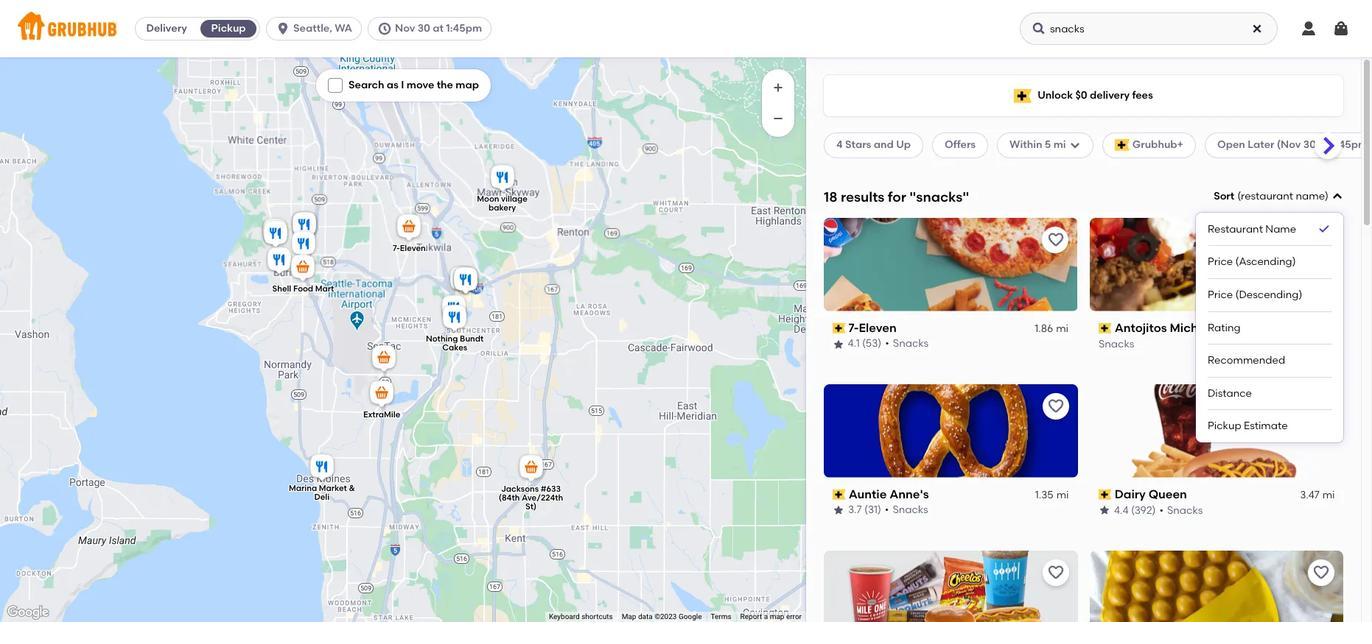 Task type: locate. For each thing, give the bounding box(es) containing it.
move
[[407, 79, 434, 91]]

save this restaurant image
[[1047, 398, 1065, 415], [1313, 398, 1331, 415], [1047, 564, 1065, 582], [1313, 564, 1331, 582]]

svg image
[[1300, 20, 1318, 38], [1069, 140, 1081, 151]]

antojitos michalisco 1st ave link
[[1099, 320, 1335, 337]]

grubhub plus flag logo image left unlock
[[1014, 89, 1032, 103]]

0 horizontal spatial eleven
[[400, 243, 426, 253]]

1 horizontal spatial eleven
[[859, 321, 897, 335]]

pickup right delivery button
[[211, 22, 246, 35]]

rating
[[1208, 322, 1241, 334]]

0 vertical spatial price
[[1208, 256, 1233, 269]]

(84th
[[499, 493, 520, 503]]

0 vertical spatial 7-eleven
[[393, 243, 426, 253]]

0 vertical spatial grubhub plus flag logo image
[[1014, 89, 1032, 103]]

• down queen
[[1159, 504, 1164, 517]]

3.7 (31)
[[848, 504, 882, 517]]

pierro bakery image
[[289, 229, 318, 261]]

1 vertical spatial price
[[1208, 289, 1233, 301]]

mawadda cafe image
[[290, 210, 319, 242]]

grubhub plus flag logo image for grubhub+
[[1115, 140, 1130, 151]]

report
[[741, 613, 762, 621]]

0 vertical spatial at
[[433, 22, 444, 35]]

0 horizontal spatial grubhub plus flag logo image
[[1014, 89, 1032, 103]]

auntie anne's logo image
[[824, 385, 1078, 478]]

• snacks down anne's
[[885, 504, 929, 517]]

mi
[[1054, 139, 1066, 151], [1057, 323, 1069, 335], [1057, 489, 1069, 502], [1323, 489, 1335, 502]]

1 vertical spatial svg image
[[1069, 140, 1081, 151]]

mi for 7-eleven
[[1057, 323, 1069, 335]]

shortcuts
[[582, 613, 613, 621]]

1.86
[[1035, 323, 1054, 335]]

price for price (descending)
[[1208, 289, 1233, 301]]

snacks for 7-eleven
[[894, 338, 929, 350]]

map data ©2023 google
[[622, 613, 702, 621]]

grubhub plus flag logo image left grubhub+
[[1115, 140, 1130, 151]]

price
[[1208, 256, 1233, 269], [1208, 289, 1233, 301]]

0 horizontal spatial at
[[433, 22, 444, 35]]

svg image inside 'main navigation' navigation
[[1300, 20, 1318, 38]]

(31)
[[865, 504, 882, 517]]

snacks down anne's
[[893, 504, 929, 517]]

0 vertical spatial 7-
[[393, 243, 400, 253]]

30 right nov
[[418, 22, 430, 35]]

pickup inside field
[[1208, 420, 1242, 433]]

snacks down antojitos
[[1099, 338, 1134, 350]]

delivery button
[[136, 17, 198, 41]]

sort
[[1214, 190, 1235, 203]]

search
[[349, 79, 384, 91]]

auntie
[[849, 488, 887, 502]]

price up rating on the bottom of the page
[[1208, 289, 1233, 301]]

1 vertical spatial at
[[1319, 139, 1330, 151]]

#633
[[541, 484, 561, 494]]

map
[[456, 79, 479, 91], [770, 613, 785, 621]]

extramile logo image
[[824, 551, 1078, 623]]

mi right 1.35 in the right bottom of the page
[[1057, 489, 1069, 502]]

• snacks right (53)
[[886, 338, 929, 350]]

•
[[886, 338, 890, 350], [885, 504, 889, 517], [1159, 504, 1164, 517]]

at left 1:45pm
[[433, 22, 444, 35]]

1 horizontal spatial pickup
[[1208, 420, 1242, 433]]

save this restaurant button for happy lemon logo
[[1308, 560, 1335, 586]]

1 horizontal spatial at
[[1319, 139, 1330, 151]]

map right the
[[456, 79, 479, 91]]

village
[[501, 194, 528, 204]]

18
[[824, 188, 838, 205]]

4 stars and up
[[837, 139, 911, 151]]

unlock
[[1038, 89, 1073, 102]]

pickup
[[211, 22, 246, 35], [1208, 420, 1242, 433]]

extramile
[[363, 410, 401, 420]]

terms
[[711, 613, 732, 621]]

minus icon image
[[771, 111, 786, 126]]

nov 30 at 1:45pm
[[395, 22, 482, 35]]

star icon image left "4.4"
[[1099, 505, 1110, 517]]

nov
[[395, 22, 415, 35]]

save this restaurant image for save this restaurant button for happy lemon logo
[[1313, 564, 1331, 582]]

1 vertical spatial 30
[[1304, 139, 1317, 151]]

delivery
[[1090, 89, 1130, 102]]

svg image inside nov 30 at 1:45pm button
[[377, 21, 392, 36]]

• right the "(31)"
[[885, 504, 889, 517]]

restaurant name option
[[1208, 213, 1332, 246]]

unlock $0 delivery fees
[[1038, 89, 1153, 102]]

1 vertical spatial pickup
[[1208, 420, 1242, 433]]

main navigation navigation
[[0, 0, 1373, 57]]

star icon image left 4.1
[[833, 339, 845, 351]]

0 vertical spatial pickup
[[211, 22, 246, 35]]

&
[[349, 484, 355, 493]]

0 horizontal spatial 30
[[418, 22, 430, 35]]

tacos el hass image
[[261, 219, 290, 251]]

pickup button
[[198, 17, 260, 41]]

at inside button
[[433, 22, 444, 35]]

7-eleven inside map region
[[393, 243, 426, 253]]

0 vertical spatial map
[[456, 79, 479, 91]]

2 price from the top
[[1208, 289, 1233, 301]]

later
[[1248, 139, 1275, 151]]

fees
[[1133, 89, 1153, 102]]

none field containing sort
[[1196, 189, 1344, 443]]

price down restaurant
[[1208, 256, 1233, 269]]

1.86 mi
[[1035, 323, 1069, 335]]

star icon image for 7-eleven
[[833, 339, 845, 351]]

snacks right (53)
[[894, 338, 929, 350]]

2 save this restaurant image from the left
[[1313, 231, 1331, 249]]

1.35
[[1035, 489, 1054, 502]]

sea tac marathon image
[[369, 343, 399, 376]]

1 horizontal spatial 30
[[1304, 139, 1317, 151]]

jacksons #633 (84th ave/224th st) image
[[517, 453, 546, 485]]

©2023
[[655, 613, 677, 621]]

4.4 (392)
[[1114, 504, 1156, 517]]

1 horizontal spatial save this restaurant image
[[1313, 231, 1331, 249]]

offers
[[945, 139, 976, 151]]

happy lemon logo image
[[1090, 551, 1344, 623]]

• right (53)
[[886, 338, 890, 350]]

mi right 1.86
[[1057, 323, 1069, 335]]

pickup inside "button"
[[211, 22, 246, 35]]

snacks down queen
[[1167, 504, 1203, 517]]

antojitos michalisco 1st ave image
[[290, 210, 319, 242]]

save this restaurant button for auntie anne's logo
[[1043, 393, 1069, 420]]

save this restaurant image
[[1047, 231, 1065, 249], [1313, 231, 1331, 249]]

1 save this restaurant image from the left
[[1047, 231, 1065, 249]]

1 horizontal spatial grubhub plus flag logo image
[[1115, 140, 1130, 151]]

0 vertical spatial eleven
[[400, 243, 426, 253]]

30
[[418, 22, 430, 35], [1304, 139, 1317, 151]]

save this restaurant button for antojitos michalisco 1st ave logo on the right of the page
[[1308, 227, 1335, 253]]

jamba image
[[447, 264, 477, 297]]

grubhub plus flag logo image for unlock $0 delivery fees
[[1014, 89, 1032, 103]]

restaurant name
[[1208, 223, 1297, 236]]

svg image
[[1333, 20, 1350, 38], [276, 21, 291, 36], [377, 21, 392, 36], [1032, 21, 1047, 36], [1252, 23, 1263, 35], [331, 81, 340, 90], [1332, 191, 1344, 203]]

1 horizontal spatial map
[[770, 613, 785, 621]]

1 horizontal spatial svg image
[[1300, 20, 1318, 38]]

open
[[1218, 139, 1246, 151]]

• snacks
[[886, 338, 929, 350], [885, 504, 929, 517], [1159, 504, 1203, 517]]

price (descending)
[[1208, 289, 1303, 301]]

moon village bakery image
[[488, 163, 517, 195]]

grubhub plus flag logo image
[[1014, 89, 1032, 103], [1115, 140, 1130, 151]]

1 price from the top
[[1208, 256, 1233, 269]]

pickup down distance
[[1208, 420, 1242, 433]]

recommended
[[1208, 355, 1286, 367]]

map region
[[0, 0, 848, 623]]

subscription pass image inside antojitos michalisco 1st ave link
[[1099, 324, 1112, 334]]

eleven
[[400, 243, 426, 253], [859, 321, 897, 335]]

5
[[1045, 139, 1051, 151]]

• snacks down queen
[[1159, 504, 1203, 517]]

subscription pass image for 7-eleven
[[833, 324, 846, 334]]

the
[[437, 79, 453, 91]]

mi right 3.47
[[1323, 489, 1335, 502]]

svg image inside field
[[1332, 191, 1344, 203]]

shell food mart image
[[288, 252, 318, 285]]

0 horizontal spatial 7-eleven
[[393, 243, 426, 253]]

map right 'a'
[[770, 613, 785, 621]]

list box containing restaurant name
[[1208, 213, 1332, 443]]

1.35 mi
[[1035, 489, 1069, 502]]

error
[[786, 613, 802, 621]]

1:45pm)
[[1332, 139, 1372, 151]]

1 horizontal spatial 7-
[[849, 321, 859, 335]]

1 vertical spatial 7-eleven
[[849, 321, 897, 335]]

star icon image for dairy queen
[[1099, 505, 1110, 517]]

1:45pm
[[446, 22, 482, 35]]

0 horizontal spatial 7-
[[393, 243, 400, 253]]

1 vertical spatial grubhub plus flag logo image
[[1115, 140, 1130, 151]]

7-eleven logo image
[[824, 218, 1078, 312]]

None field
[[1196, 189, 1344, 443]]

1 vertical spatial map
[[770, 613, 785, 621]]

7 eleven image
[[394, 212, 424, 244]]

at
[[433, 22, 444, 35], [1319, 139, 1330, 151]]

star icon image down subscription pass icon
[[833, 505, 845, 517]]

0 vertical spatial 30
[[418, 22, 430, 35]]

0 horizontal spatial save this restaurant image
[[1047, 231, 1065, 249]]

snacks
[[894, 338, 929, 350], [1099, 338, 1134, 350], [893, 504, 929, 517], [1167, 504, 1203, 517]]

shell food mart
[[272, 284, 334, 293]]

0 horizontal spatial pickup
[[211, 22, 246, 35]]

(ascending)
[[1236, 256, 1296, 269]]

star icon image
[[833, 339, 845, 351], [833, 505, 845, 517], [1099, 505, 1110, 517]]

moon village bakery
[[477, 194, 528, 212]]

30 right (nov
[[1304, 139, 1317, 151]]

0 vertical spatial svg image
[[1300, 20, 1318, 38]]

0 horizontal spatial map
[[456, 79, 479, 91]]

3.47
[[1300, 489, 1320, 502]]

1 vertical spatial eleven
[[859, 321, 897, 335]]

4.1
[[848, 338, 860, 350]]

data
[[638, 613, 653, 621]]

price (ascending)
[[1208, 256, 1296, 269]]

mart
[[315, 284, 334, 293]]

save this restaurant button for extramile logo
[[1043, 560, 1069, 586]]

subscription pass image for dairy queen
[[1099, 490, 1112, 500]]

$0
[[1076, 89, 1088, 102]]

list box
[[1208, 213, 1332, 443]]

nothing bundt cakes image
[[440, 303, 470, 335]]

0 horizontal spatial svg image
[[1069, 140, 1081, 151]]

eleven inside map region
[[400, 243, 426, 253]]

subscription pass image
[[833, 324, 846, 334], [1099, 324, 1112, 334], [1099, 490, 1112, 500]]

grubhub+
[[1133, 139, 1184, 151]]

(53)
[[863, 338, 882, 350]]

at left 1:45pm)
[[1319, 139, 1330, 151]]



Task type: vqa. For each thing, say whether or not it's contained in the screenshot.
the left at
yes



Task type: describe. For each thing, give the bounding box(es) containing it.
antojitos michalisco 1st ave
[[1115, 321, 1275, 335]]

restaurant
[[1241, 190, 1294, 203]]

nov 30 at 1:45pm button
[[368, 17, 498, 41]]

4.1 (53)
[[848, 338, 882, 350]]

save this restaurant image for save this restaurant button related to auntie anne's logo
[[1047, 398, 1065, 415]]

pickup estimate
[[1208, 420, 1288, 433]]

svg image inside seattle, wa button
[[276, 21, 291, 36]]

30 inside nov 30 at 1:45pm button
[[418, 22, 430, 35]]

seattle,
[[293, 22, 332, 35]]

restaurant
[[1208, 223, 1263, 236]]

save this restaurant button for dairy queen logo
[[1308, 393, 1335, 420]]

ronnie's market image
[[265, 245, 294, 278]]

estimate
[[1244, 420, 1288, 433]]

distance
[[1208, 388, 1252, 400]]

check icon image
[[1317, 222, 1332, 237]]

delivery
[[146, 22, 187, 35]]

)
[[1325, 190, 1329, 203]]

• for eleven
[[886, 338, 890, 350]]

Search for food, convenience, alcohol... search field
[[1020, 13, 1278, 45]]

save this restaurant image for dairy queen logo save this restaurant button
[[1313, 398, 1331, 415]]

within 5 mi
[[1010, 139, 1066, 151]]

seattle, wa
[[293, 22, 352, 35]]

save this restaurant button for 7-eleven logo
[[1043, 227, 1069, 253]]

ave/224th
[[522, 493, 563, 503]]

jacksons #633 (84th ave/224th st)
[[499, 484, 563, 512]]

ave
[[1253, 321, 1275, 335]]

save this restaurant image for save this restaurant button for antojitos michalisco 1st ave logo on the right of the page
[[1313, 231, 1331, 249]]

auntie anne's image
[[451, 265, 481, 297]]

anne's
[[890, 488, 929, 502]]

st)
[[526, 502, 537, 512]]

4.4
[[1114, 504, 1129, 517]]

queen
[[1149, 488, 1187, 502]]

dairy queen logo image
[[1090, 385, 1344, 478]]

marina market & deli image
[[307, 452, 337, 485]]

search as i move the map
[[349, 79, 479, 91]]

bakery
[[489, 203, 516, 212]]

food
[[293, 284, 313, 293]]

map
[[622, 613, 636, 621]]

report a map error link
[[741, 613, 802, 621]]

name
[[1266, 223, 1297, 236]]

royce' washington - westfield southcenter mall image
[[451, 265, 481, 297]]

snacks for auntie anne's
[[893, 504, 929, 517]]

list box inside field
[[1208, 213, 1332, 443]]

dairy
[[1115, 488, 1146, 502]]

pickup for pickup estimate
[[1208, 420, 1242, 433]]

dairy queen
[[1115, 488, 1187, 502]]

save this restaurant image for 7-eleven logo save this restaurant button
[[1047, 231, 1065, 249]]

plus icon image
[[771, 80, 786, 95]]

and
[[874, 139, 894, 151]]

google
[[679, 613, 702, 621]]

antojitos
[[1115, 321, 1167, 335]]

marina market & deli
[[289, 484, 355, 502]]

subscription pass image for antojitos michalisco 1st ave
[[1099, 324, 1112, 334]]

1 vertical spatial 7-
[[849, 321, 859, 335]]

auntie anne's
[[849, 488, 929, 502]]

3.7
[[848, 504, 862, 517]]

1st
[[1235, 321, 1250, 335]]

cakes
[[442, 343, 467, 353]]

• snacks for queen
[[1159, 504, 1203, 517]]

4
[[837, 139, 843, 151]]

stars
[[845, 139, 872, 151]]

for
[[888, 188, 907, 205]]

wa
[[335, 22, 352, 35]]

michalisco
[[1170, 321, 1233, 335]]

mi for auntie anne's
[[1057, 489, 1069, 502]]

3.47 mi
[[1300, 489, 1335, 502]]

nothing bundt cakes
[[426, 334, 484, 353]]

dairy queen image
[[260, 216, 290, 249]]

• for anne's
[[885, 504, 889, 517]]

star icon image for auntie anne's
[[833, 505, 845, 517]]

extramile image
[[367, 379, 397, 411]]

bundt
[[460, 334, 484, 344]]

pickup for pickup
[[211, 22, 246, 35]]

deli
[[314, 493, 330, 502]]

market
[[319, 484, 347, 493]]

keyboard
[[549, 613, 580, 621]]

(392)
[[1131, 504, 1156, 517]]

(
[[1238, 190, 1241, 203]]

google image
[[4, 604, 52, 623]]

up
[[896, 139, 911, 151]]

7- inside map region
[[393, 243, 400, 253]]

seattle, wa button
[[266, 17, 368, 41]]

• snacks for eleven
[[886, 338, 929, 350]]

antojitos michalisco 1st ave logo image
[[1090, 218, 1344, 312]]

happy lemon image
[[439, 293, 469, 325]]

report a map error
[[741, 613, 802, 621]]

terms link
[[711, 613, 732, 621]]

price for price (ascending)
[[1208, 256, 1233, 269]]

• snacks for anne's
[[885, 504, 929, 517]]

name
[[1296, 190, 1325, 203]]

18 results for "snacks"
[[824, 188, 970, 205]]

• for queen
[[1159, 504, 1164, 517]]

moon
[[477, 194, 499, 204]]

mi right 5
[[1054, 139, 1066, 151]]

marina
[[289, 484, 317, 493]]

save this restaurant image for save this restaurant button related to extramile logo
[[1047, 564, 1065, 582]]

subscription pass image
[[833, 490, 846, 500]]

1 horizontal spatial 7-eleven
[[849, 321, 897, 335]]

mi for dairy queen
[[1323, 489, 1335, 502]]

within
[[1010, 139, 1043, 151]]

nothing
[[426, 334, 458, 344]]

as
[[387, 79, 399, 91]]

open later (nov 30 at 1:45pm)
[[1218, 139, 1372, 151]]

i
[[401, 79, 404, 91]]

"snacks"
[[910, 188, 970, 205]]

(descending)
[[1236, 289, 1303, 301]]

snacks for dairy queen
[[1167, 504, 1203, 517]]



